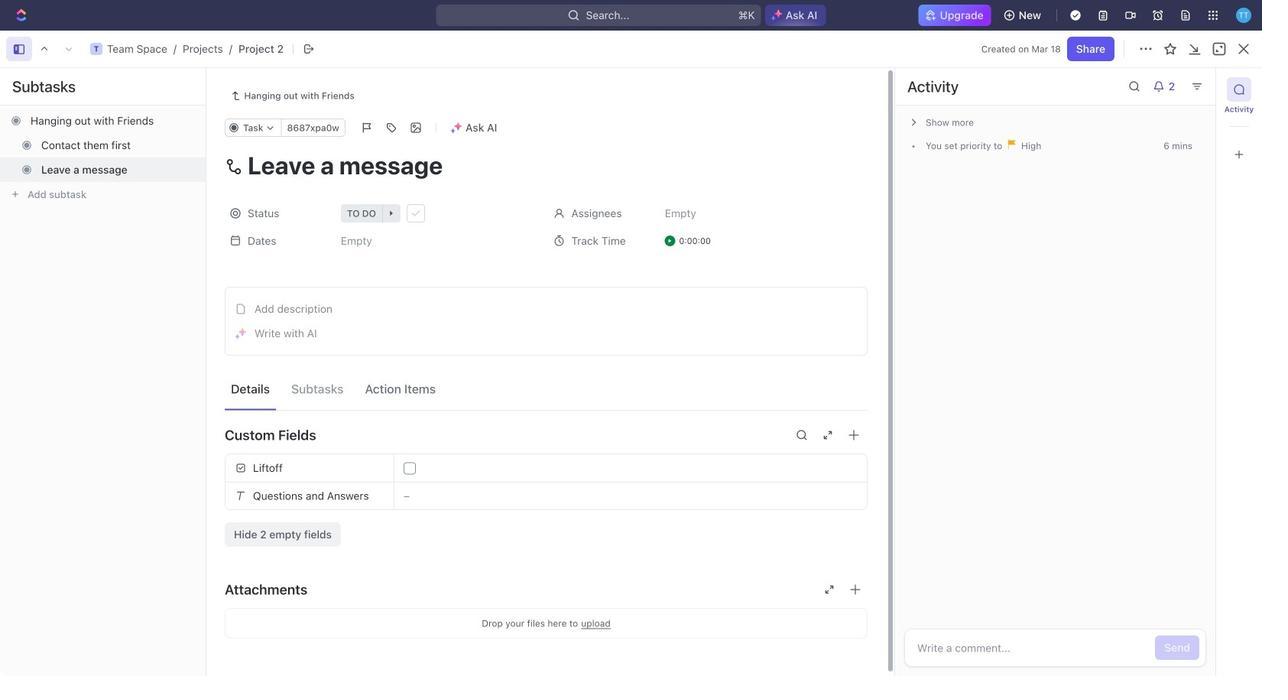 Task type: vqa. For each thing, say whether or not it's contained in the screenshot.
second your from the right
no



Task type: describe. For each thing, give the bounding box(es) containing it.
drumstick bite image
[[1131, 657, 1140, 666]]

Search tasks... text field
[[1101, 146, 1254, 169]]

Edit task name text field
[[225, 151, 868, 180]]

1 vertical spatial team space, , element
[[13, 77, 25, 89]]

task sidebar navigation tab list
[[1223, 77, 1257, 167]]

0 vertical spatial team space, , element
[[90, 43, 102, 55]]



Task type: locate. For each thing, give the bounding box(es) containing it.
custom fields element
[[225, 454, 868, 547]]

task sidebar content section
[[892, 68, 1216, 676]]

0 horizontal spatial team space, , element
[[13, 77, 25, 89]]

none checkbox inside custom fields element
[[404, 462, 416, 475]]

1 horizontal spatial team space, , element
[[90, 43, 102, 55]]

None checkbox
[[404, 462, 416, 475]]

team space, , element
[[90, 43, 102, 55], [13, 77, 25, 89]]



